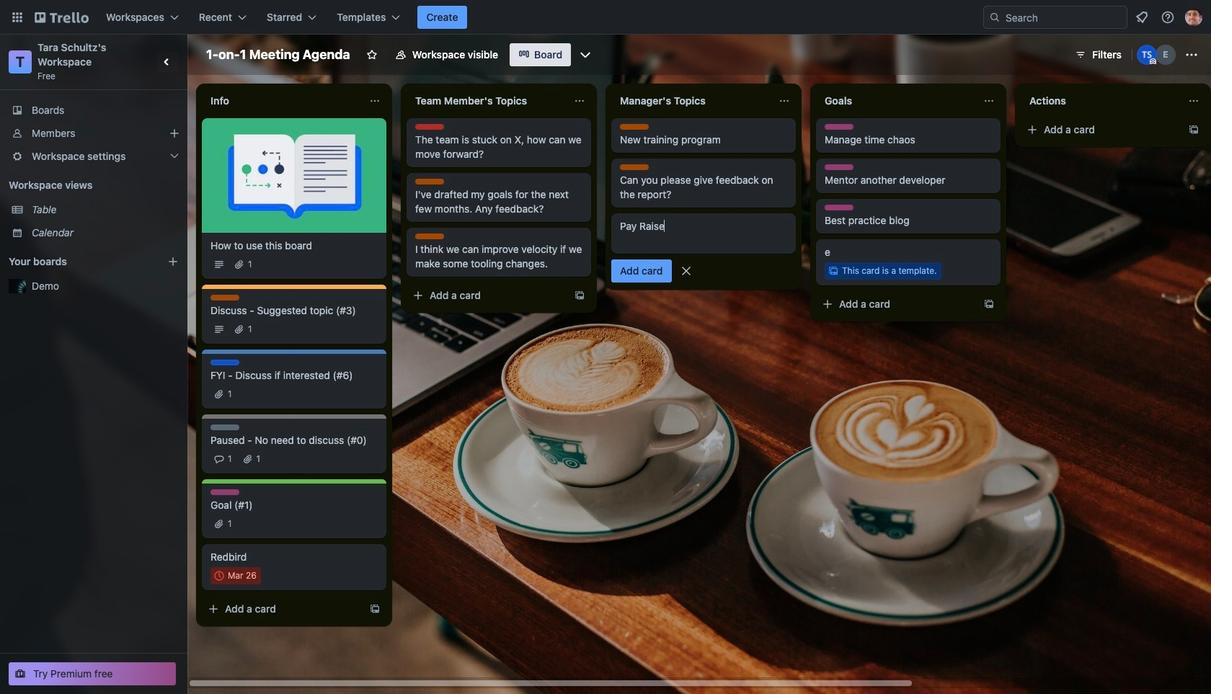 Task type: locate. For each thing, give the bounding box(es) containing it.
workspace navigation collapse icon image
[[157, 52, 177, 72]]

star or unstar board image
[[366, 49, 378, 61]]

None text field
[[407, 89, 568, 113], [612, 89, 773, 113], [817, 89, 978, 113], [407, 89, 568, 113], [612, 89, 773, 113], [817, 89, 978, 113]]

Search field
[[984, 6, 1128, 29]]

2 horizontal spatial create from template… image
[[984, 299, 995, 310]]

color: black, title: "paused" element
[[211, 425, 239, 431]]

create from template… image
[[574, 290, 586, 302], [984, 299, 995, 310], [369, 604, 381, 615]]

color: blue, title: "fyi" element
[[211, 360, 239, 366]]

None text field
[[202, 89, 364, 113], [1021, 89, 1183, 113], [202, 89, 364, 113], [1021, 89, 1183, 113]]

create from template… image
[[1189, 124, 1200, 136]]

open information menu image
[[1161, 10, 1176, 25]]

None checkbox
[[211, 568, 261, 585]]

color: pink, title: "goal" element
[[825, 124, 854, 130], [825, 164, 854, 170], [825, 205, 854, 211], [211, 490, 239, 496]]

1 horizontal spatial create from template… image
[[574, 290, 586, 302]]

back to home image
[[35, 6, 89, 29]]

color: orange, title: "discuss" element
[[620, 124, 649, 130], [620, 164, 649, 170], [416, 179, 444, 185], [416, 234, 444, 239], [211, 295, 239, 301]]

customize views image
[[579, 48, 593, 62]]



Task type: vqa. For each thing, say whether or not it's contained in the screenshot.
the top Create from template… icon
yes



Task type: describe. For each thing, give the bounding box(es) containing it.
show menu image
[[1185, 48, 1200, 62]]

james peterson (jamespeterson93) image
[[1186, 9, 1203, 26]]

tara schultz (taraschultz7) image
[[1138, 45, 1158, 65]]

0 horizontal spatial create from template… image
[[369, 604, 381, 615]]

0 notifications image
[[1134, 9, 1151, 26]]

cancel image
[[679, 264, 694, 278]]

Board name text field
[[199, 43, 358, 66]]

search image
[[990, 12, 1001, 23]]

ethanhunt1 (ethanhunt117) image
[[1156, 45, 1177, 65]]

this member is an admin of this board. image
[[1151, 58, 1157, 65]]

your boards with 1 items element
[[9, 253, 146, 271]]

Enter a title for this card… text field
[[612, 214, 796, 254]]

primary element
[[0, 0, 1212, 35]]

add board image
[[167, 256, 179, 268]]

color: red, title: "blocker" element
[[416, 124, 444, 130]]



